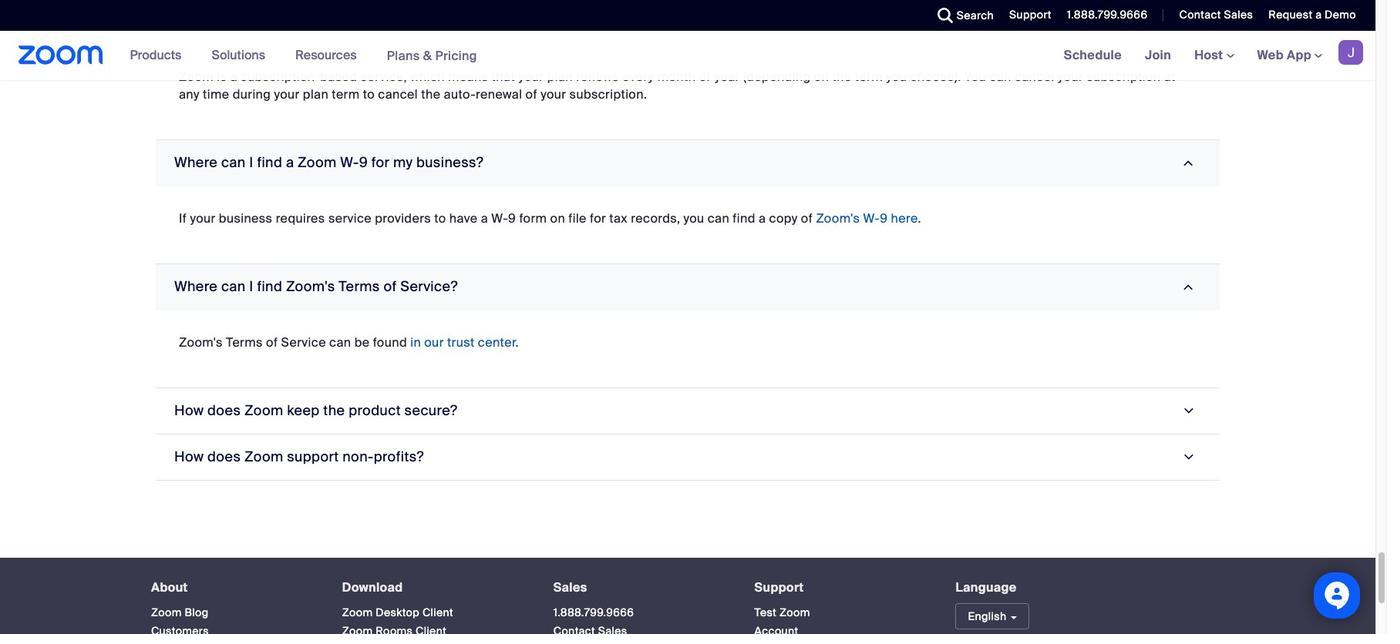 Task type: describe. For each thing, give the bounding box(es) containing it.
1 vertical spatial 1.888.799.9666
[[554, 607, 634, 621]]

time
[[203, 86, 230, 102]]

your down schedule
[[1058, 69, 1084, 85]]

9 inside where can i find a zoom w-9 for my business? dropdown button
[[359, 153, 368, 172]]

a inside zoom is a subscription-based service, which means that your plan renews every month or year (depending on the term you choose). you can cancel your subscription at any time during your plan term to cancel the auto-renewal of your subscription.
[[230, 69, 238, 85]]

is
[[217, 69, 227, 85]]

service for work?
[[357, 11, 405, 30]]

means
[[448, 69, 489, 85]]

here
[[891, 210, 918, 227]]

find for service?
[[257, 278, 283, 296]]

a left demo
[[1316, 8, 1323, 22]]

of inside dropdown button
[[384, 278, 397, 296]]

where can i find zoom's terms of service? button
[[156, 264, 1220, 311]]

2 vertical spatial cancel
[[378, 86, 418, 102]]

month
[[658, 69, 696, 85]]

english
[[969, 611, 1007, 624]]

if your business requires service providers to have a w-9 form on file for tax records, you can find a copy of zoom's w-9 here .
[[179, 210, 922, 227]]

copy
[[770, 210, 798, 227]]

to inside zoom is a subscription-based service, which means that your plan renews every month or year (depending on the term you choose). you can cancel your subscription at any time during your plan term to cancel the auto-renewal of your subscription.
[[363, 86, 375, 102]]

test zoom link
[[755, 607, 811, 621]]

how does the subscription service work? can i cancel my subscription? button
[[156, 0, 1220, 45]]

solutions button
[[212, 31, 272, 80]]

in
[[411, 335, 421, 351]]

0 vertical spatial .
[[918, 210, 922, 227]]

profits?
[[374, 448, 424, 467]]

your right if
[[190, 210, 216, 227]]

during
[[233, 86, 271, 102]]

form
[[520, 210, 547, 227]]

file
[[569, 210, 587, 227]]

zoom's w-9 here link
[[816, 210, 918, 227]]

contact sales
[[1180, 8, 1254, 22]]

0 horizontal spatial terms
[[226, 335, 263, 351]]

0 vertical spatial zoom's
[[816, 210, 860, 227]]

does for how does the subscription service work? can i cancel my subscription?
[[208, 11, 241, 30]]

how does zoom support non-profits? button
[[156, 435, 1220, 481]]

language
[[956, 580, 1017, 596]]

app
[[1288, 47, 1312, 63]]

test zoom
[[755, 607, 811, 621]]

1 horizontal spatial 9
[[508, 210, 516, 227]]

subscription.
[[570, 86, 648, 102]]

on inside zoom is a subscription-based service, which means that your plan renews every month or year (depending on the term you choose). you can cancel your subscription at any time during your plan term to cancel the auto-renewal of your subscription.
[[814, 69, 830, 85]]

join
[[1146, 47, 1172, 63]]

support
[[287, 448, 339, 467]]

business?
[[417, 153, 484, 172]]

the inside dropdown button
[[245, 11, 266, 30]]

request
[[1269, 8, 1313, 22]]

zoom desktop client link
[[342, 607, 454, 621]]

your right renewal
[[541, 86, 567, 102]]

does for how does zoom keep the product secure?
[[208, 402, 241, 420]]

1 horizontal spatial support
[[1010, 8, 1052, 22]]

2 horizontal spatial w-
[[864, 210, 880, 227]]

1.888.799.9666 link
[[554, 607, 634, 621]]

a inside where can i find a zoom w-9 for my business? dropdown button
[[286, 153, 294, 172]]

about link
[[151, 580, 188, 596]]

0 vertical spatial i
[[481, 11, 485, 30]]

can up the business
[[221, 153, 246, 172]]

1 horizontal spatial term
[[855, 69, 883, 85]]

tab list containing how does the subscription service work? can i cancel my subscription?
[[156, 0, 1220, 481]]

for inside dropdown button
[[372, 153, 390, 172]]

that
[[492, 69, 515, 85]]

about
[[151, 580, 188, 596]]

service?
[[401, 278, 458, 296]]

zoom right test on the right bottom of page
[[780, 607, 811, 621]]

desktop
[[376, 607, 420, 621]]

product
[[349, 402, 401, 420]]

download link
[[342, 580, 403, 596]]

renewal
[[476, 86, 523, 102]]

zoom down download
[[342, 607, 373, 621]]

how does zoom support non-profits?
[[174, 448, 424, 467]]

where can i find a zoom w-9 for my business? button
[[156, 140, 1220, 187]]

have
[[450, 210, 478, 227]]

search
[[957, 8, 994, 22]]

where for where can i find zoom's terms of service?
[[174, 278, 218, 296]]

1 horizontal spatial for
[[590, 210, 606, 227]]

i for where can i find zoom's terms of service?
[[249, 278, 254, 296]]

zoom's inside dropdown button
[[286, 278, 335, 296]]

records,
[[631, 210, 681, 227]]

1 horizontal spatial plan
[[547, 69, 573, 85]]

tax
[[610, 210, 628, 227]]

any
[[179, 86, 200, 102]]

how does zoom keep the product secure?
[[174, 402, 458, 420]]

can down the business
[[221, 278, 246, 296]]

subscription inside dropdown button
[[270, 11, 353, 30]]

right image for where can i find a zoom w-9 for my business?
[[1178, 156, 1199, 170]]

subscription?
[[560, 11, 651, 30]]

(depending
[[744, 69, 811, 85]]

of inside zoom is a subscription-based service, which means that your plan renews every month or year (depending on the term you choose). you can cancel your subscription at any time during your plan term to cancel the auto-renewal of your subscription.
[[526, 86, 538, 102]]

&
[[423, 47, 432, 64]]

web app button
[[1258, 47, 1323, 63]]

in our trust center link
[[411, 335, 516, 351]]

host
[[1195, 47, 1227, 63]]

how for how does zoom keep the product secure?
[[174, 402, 204, 420]]

blog
[[185, 607, 209, 621]]

year
[[715, 69, 740, 85]]

based
[[320, 69, 358, 85]]

right image for how does zoom support non-profits?
[[1178, 451, 1199, 465]]

every
[[623, 69, 655, 85]]

sales link
[[554, 580, 588, 596]]

can inside zoom is a subscription-based service, which means that your plan renews every month or year (depending on the term you choose). you can cancel your subscription at any time during your plan term to cancel the auto-renewal of your subscription.
[[990, 69, 1012, 85]]

does for how does zoom support non-profits?
[[208, 448, 241, 467]]

plans
[[387, 47, 420, 64]]

center
[[478, 335, 516, 351]]

you
[[965, 69, 987, 85]]

your down subscription- at top
[[274, 86, 300, 102]]

renews
[[576, 69, 619, 85]]

zoom is a subscription-based service, which means that your plan renews every month or year (depending on the term you choose). you can cancel your subscription at any time during your plan term to cancel the auto-renewal of your subscription.
[[179, 69, 1176, 102]]

subscription inside zoom is a subscription-based service, which means that your plan renews every month or year (depending on the term you choose). you can cancel your subscription at any time during your plan term to cancel the auto-renewal of your subscription.
[[1087, 69, 1161, 85]]

the right (depending
[[833, 69, 852, 85]]

main content containing how does the subscription service work? can i cancel my subscription?
[[0, 0, 1376, 558]]

of left service
[[266, 335, 278, 351]]

which
[[410, 69, 445, 85]]

requires
[[276, 210, 325, 227]]

business
[[219, 210, 273, 227]]

english button
[[956, 604, 1030, 631]]

can
[[451, 11, 478, 30]]

found
[[373, 335, 407, 351]]

providers
[[375, 210, 431, 227]]

0 vertical spatial 1.888.799.9666
[[1068, 8, 1148, 22]]

your right that
[[519, 69, 544, 85]]

resources
[[296, 47, 357, 63]]

demo
[[1325, 8, 1357, 22]]

client
[[423, 607, 454, 621]]

2 horizontal spatial 9
[[880, 210, 888, 227]]

zoom blog link
[[151, 607, 209, 621]]



Task type: vqa. For each thing, say whether or not it's contained in the screenshot.


Task type: locate. For each thing, give the bounding box(es) containing it.
the right keep at the bottom of page
[[323, 402, 345, 420]]

0 horizontal spatial plan
[[303, 86, 329, 102]]

0 horizontal spatial zoom's
[[179, 335, 223, 351]]

service inside dropdown button
[[357, 11, 405, 30]]

zoom blog
[[151, 607, 209, 621]]

service,
[[361, 69, 407, 85]]

where
[[174, 153, 218, 172], [174, 278, 218, 296]]

request a demo
[[1269, 8, 1357, 22]]

support up test zoom link
[[755, 580, 804, 596]]

1 right image from the top
[[1178, 280, 1199, 294]]

does
[[208, 11, 241, 30], [208, 402, 241, 420], [208, 448, 241, 467]]

0 vertical spatial right image
[[1178, 280, 1199, 294]]

join link
[[1134, 31, 1184, 80]]

right image for where can i find zoom's terms of service?
[[1178, 280, 1199, 294]]

2 horizontal spatial zoom's
[[816, 210, 860, 227]]

you
[[887, 69, 907, 85], [684, 210, 705, 227]]

auto-
[[444, 86, 476, 102]]

where up if
[[174, 153, 218, 172]]

0 horizontal spatial w-
[[340, 153, 359, 172]]

on
[[814, 69, 830, 85], [550, 210, 566, 227]]

where can i find zoom's terms of service?
[[174, 278, 458, 296]]

0 vertical spatial support
[[1010, 8, 1052, 22]]

on left file
[[550, 210, 566, 227]]

zoom inside 'dropdown button'
[[245, 402, 284, 420]]

plans & pricing link
[[387, 47, 477, 64], [387, 47, 477, 64]]

0 vertical spatial on
[[814, 69, 830, 85]]

subscription up product information navigation
[[270, 11, 353, 30]]

find left copy at the right top
[[733, 210, 756, 227]]

terms left service
[[226, 335, 263, 351]]

0 vertical spatial you
[[887, 69, 907, 85]]

1 horizontal spatial w-
[[492, 210, 508, 227]]

3 does from the top
[[208, 448, 241, 467]]

of left the service?
[[384, 278, 397, 296]]

1 horizontal spatial 1.888.799.9666
[[1068, 8, 1148, 22]]

0 horizontal spatial term
[[332, 86, 360, 102]]

subscription
[[270, 11, 353, 30], [1087, 69, 1161, 85]]

of right renewal
[[526, 86, 538, 102]]

can left "be"
[[329, 335, 351, 351]]

choose).
[[911, 69, 962, 85]]

my left business?
[[393, 153, 413, 172]]

secure?
[[405, 402, 458, 420]]

zoom inside dropdown button
[[245, 448, 284, 467]]

a up the requires
[[286, 153, 294, 172]]

2 horizontal spatial cancel
[[1015, 69, 1055, 85]]

1 vertical spatial where
[[174, 278, 218, 296]]

for up providers
[[372, 153, 390, 172]]

1 vertical spatial does
[[208, 402, 241, 420]]

i
[[481, 11, 485, 30], [249, 153, 254, 172], [249, 278, 254, 296]]

i down the business
[[249, 278, 254, 296]]

i up the business
[[249, 153, 254, 172]]

1 vertical spatial support
[[755, 580, 804, 596]]

does inside dropdown button
[[208, 11, 241, 30]]

2 vertical spatial i
[[249, 278, 254, 296]]

2 where from the top
[[174, 278, 218, 296]]

2 does from the top
[[208, 402, 241, 420]]

1 horizontal spatial .
[[918, 210, 922, 227]]

does inside dropdown button
[[208, 448, 241, 467]]

1 vertical spatial term
[[332, 86, 360, 102]]

1 where from the top
[[174, 153, 218, 172]]

zoom inside zoom is a subscription-based service, which means that your plan renews every month or year (depending on the term you choose). you can cancel your subscription at any time during your plan term to cancel the auto-renewal of your subscription.
[[179, 69, 214, 85]]

0 vertical spatial subscription
[[270, 11, 353, 30]]

find for 9
[[257, 153, 283, 172]]

you left choose).
[[887, 69, 907, 85]]

web app
[[1258, 47, 1312, 63]]

solutions
[[212, 47, 265, 63]]

web
[[1258, 47, 1284, 63]]

terms inside where can i find zoom's terms of service? dropdown button
[[339, 278, 380, 296]]

1 horizontal spatial on
[[814, 69, 830, 85]]

1.888.799.9666 down 'sales' link
[[554, 607, 634, 621]]

1 vertical spatial right image
[[1178, 451, 1199, 465]]

service
[[281, 335, 326, 351]]

right image for how does zoom keep the product secure?
[[1178, 404, 1199, 419]]

where can i find a zoom w-9 for my business?
[[174, 153, 484, 172]]

how for how does the subscription service work? can i cancel my subscription?
[[174, 11, 204, 30]]

banner containing products
[[0, 31, 1376, 81]]

resources button
[[296, 31, 364, 80]]

the inside 'dropdown button'
[[323, 402, 345, 420]]

zoom's
[[816, 210, 860, 227], [286, 278, 335, 296], [179, 335, 223, 351]]

the up solutions dropdown button
[[245, 11, 266, 30]]

term left choose).
[[855, 69, 883, 85]]

your
[[519, 69, 544, 85], [1058, 69, 1084, 85], [274, 86, 300, 102], [541, 86, 567, 102], [190, 210, 216, 227]]

how inside 'dropdown button'
[[174, 402, 204, 420]]

w- inside dropdown button
[[340, 153, 359, 172]]

zoom logo image
[[19, 46, 103, 65]]

1 vertical spatial find
[[733, 210, 756, 227]]

2 right image from the top
[[1178, 404, 1199, 419]]

find
[[257, 153, 283, 172], [733, 210, 756, 227], [257, 278, 283, 296]]

support link
[[998, 0, 1056, 31], [1010, 8, 1052, 22], [755, 580, 804, 596]]

1 horizontal spatial subscription
[[1087, 69, 1161, 85]]

my for business?
[[393, 153, 413, 172]]

0 vertical spatial to
[[363, 86, 375, 102]]

plans & pricing
[[387, 47, 477, 64]]

contact sales link
[[1168, 0, 1258, 31], [1180, 8, 1254, 22]]

1 horizontal spatial to
[[434, 210, 446, 227]]

plan left renews
[[547, 69, 573, 85]]

host button
[[1195, 47, 1235, 63]]

for
[[372, 153, 390, 172], [590, 210, 606, 227]]

1.888.799.9666 button
[[1056, 0, 1152, 31], [1068, 8, 1148, 22]]

cancel down service,
[[378, 86, 418, 102]]

at
[[1165, 69, 1176, 85]]

can
[[990, 69, 1012, 85], [221, 153, 246, 172], [708, 210, 730, 227], [221, 278, 246, 296], [329, 335, 351, 351]]

work?
[[409, 11, 447, 30]]

1 horizontal spatial zoom's
[[286, 278, 335, 296]]

zoom's terms of service can be found in our trust center .
[[179, 335, 519, 351]]

1 vertical spatial plan
[[303, 86, 329, 102]]

tab list
[[156, 0, 1220, 481]]

1 vertical spatial for
[[590, 210, 606, 227]]

0 vertical spatial plan
[[547, 69, 573, 85]]

products button
[[130, 31, 189, 80]]

be
[[355, 335, 370, 351]]

0 vertical spatial terms
[[339, 278, 380, 296]]

service right the requires
[[329, 210, 372, 227]]

contact
[[1180, 8, 1222, 22]]

0 vertical spatial does
[[208, 11, 241, 30]]

1 vertical spatial to
[[434, 210, 446, 227]]

you inside zoom is a subscription-based service, which means that your plan renews every month or year (depending on the term you choose). you can cancel your subscription at any time during your plan term to cancel the auto-renewal of your subscription.
[[887, 69, 907, 85]]

does inside 'dropdown button'
[[208, 402, 241, 420]]

where down if
[[174, 278, 218, 296]]

0 vertical spatial my
[[537, 11, 557, 30]]

0 horizontal spatial my
[[393, 153, 413, 172]]

w-
[[340, 153, 359, 172], [492, 210, 508, 227], [864, 210, 880, 227]]

1 horizontal spatial cancel
[[489, 11, 534, 30]]

zoom down about link
[[151, 607, 182, 621]]

trust
[[447, 335, 475, 351]]

term down based
[[332, 86, 360, 102]]

zoom desktop client
[[342, 607, 454, 621]]

of
[[526, 86, 538, 102], [801, 210, 813, 227], [384, 278, 397, 296], [266, 335, 278, 351]]

0 vertical spatial term
[[855, 69, 883, 85]]

terms
[[339, 278, 380, 296], [226, 335, 263, 351]]

can right records,
[[708, 210, 730, 227]]

1.888.799.9666
[[1068, 8, 1148, 22], [554, 607, 634, 621]]

cancel inside dropdown button
[[489, 11, 534, 30]]

terms up "be"
[[339, 278, 380, 296]]

0 horizontal spatial cancel
[[378, 86, 418, 102]]

banner
[[0, 31, 1376, 81]]

non-
[[343, 448, 374, 467]]

1 vertical spatial service
[[329, 210, 372, 227]]

1 vertical spatial subscription
[[1087, 69, 1161, 85]]

0 vertical spatial for
[[372, 153, 390, 172]]

1 vertical spatial terms
[[226, 335, 263, 351]]

sales right the contact
[[1225, 8, 1254, 22]]

0 vertical spatial right image
[[1178, 156, 1199, 170]]

how inside dropdown button
[[174, 448, 204, 467]]

1 how from the top
[[174, 11, 204, 30]]

zoom up any
[[179, 69, 214, 85]]

2 vertical spatial how
[[174, 448, 204, 467]]

plan down based
[[303, 86, 329, 102]]

1 vertical spatial i
[[249, 153, 254, 172]]

0 vertical spatial find
[[257, 153, 283, 172]]

find up the business
[[257, 153, 283, 172]]

profile picture image
[[1339, 40, 1364, 65]]

to left have
[[434, 210, 446, 227]]

where inside where can i find zoom's terms of service? dropdown button
[[174, 278, 218, 296]]

cancel right you in the right top of the page
[[1015, 69, 1055, 85]]

0 vertical spatial cancel
[[489, 11, 534, 30]]

how inside dropdown button
[[174, 11, 204, 30]]

2 vertical spatial does
[[208, 448, 241, 467]]

service for providers
[[329, 210, 372, 227]]

meetings navigation
[[1053, 31, 1376, 81]]

plan
[[547, 69, 573, 85], [303, 86, 329, 102]]

2 right image from the top
[[1178, 451, 1199, 465]]

a left copy at the right top
[[759, 210, 766, 227]]

right image inside how does zoom support non-profits? dropdown button
[[1178, 451, 1199, 465]]

schedule link
[[1053, 31, 1134, 80]]

1.888.799.9666 up schedule
[[1068, 8, 1148, 22]]

the down which
[[421, 86, 441, 102]]

can right you in the right top of the page
[[990, 69, 1012, 85]]

to down service,
[[363, 86, 375, 102]]

my
[[537, 11, 557, 30], [393, 153, 413, 172]]

1 vertical spatial my
[[393, 153, 413, 172]]

0 vertical spatial sales
[[1225, 8, 1254, 22]]

0 horizontal spatial support
[[755, 580, 804, 596]]

zoom left keep at the bottom of page
[[245, 402, 284, 420]]

cancel right 'can'
[[489, 11, 534, 30]]

sales up 1.888.799.9666 link
[[554, 580, 588, 596]]

or
[[699, 69, 712, 85]]

i right 'can'
[[481, 11, 485, 30]]

right image
[[1178, 280, 1199, 294], [1178, 451, 1199, 465]]

right image
[[1178, 156, 1199, 170], [1178, 404, 1199, 419]]

a right have
[[481, 210, 488, 227]]

1 vertical spatial right image
[[1178, 404, 1199, 419]]

search button
[[926, 0, 998, 31]]

service up 'plans'
[[357, 11, 405, 30]]

product information navigation
[[119, 31, 489, 81]]

1 horizontal spatial sales
[[1225, 8, 1254, 22]]

support
[[1010, 8, 1052, 22], [755, 580, 804, 596]]

0 horizontal spatial subscription
[[270, 11, 353, 30]]

0 vertical spatial how
[[174, 11, 204, 30]]

support right search
[[1010, 8, 1052, 22]]

0 vertical spatial service
[[357, 11, 405, 30]]

main content
[[0, 0, 1376, 558]]

my left subscription? on the left
[[537, 11, 557, 30]]

pricing
[[435, 47, 477, 64]]

0 horizontal spatial you
[[684, 210, 705, 227]]

subscription down schedule
[[1087, 69, 1161, 85]]

right image inside where can i find zoom's terms of service? dropdown button
[[1178, 280, 1199, 294]]

zoom up the requires
[[298, 153, 337, 172]]

1 does from the top
[[208, 11, 241, 30]]

for right file
[[590, 210, 606, 227]]

if
[[179, 210, 187, 227]]

0 horizontal spatial on
[[550, 210, 566, 227]]

3 how from the top
[[174, 448, 204, 467]]

0 horizontal spatial 9
[[359, 153, 368, 172]]

where inside where can i find a zoom w-9 for my business? dropdown button
[[174, 153, 218, 172]]

0 horizontal spatial sales
[[554, 580, 588, 596]]

our
[[424, 335, 444, 351]]

download
[[342, 580, 403, 596]]

2 vertical spatial find
[[257, 278, 283, 296]]

0 horizontal spatial .
[[516, 335, 519, 351]]

products
[[130, 47, 182, 63]]

subscription-
[[241, 69, 320, 85]]

how for how does zoom support non-profits?
[[174, 448, 204, 467]]

my for subscription?
[[537, 11, 557, 30]]

zoom left support
[[245, 448, 284, 467]]

1 horizontal spatial my
[[537, 11, 557, 30]]

2 how from the top
[[174, 402, 204, 420]]

a right is
[[230, 69, 238, 85]]

request a demo link
[[1258, 0, 1376, 31], [1269, 8, 1357, 22]]

1 vertical spatial .
[[516, 335, 519, 351]]

find up service
[[257, 278, 283, 296]]

the
[[245, 11, 266, 30], [833, 69, 852, 85], [421, 86, 441, 102], [323, 402, 345, 420]]

0 vertical spatial where
[[174, 153, 218, 172]]

0 horizontal spatial for
[[372, 153, 390, 172]]

1 vertical spatial cancel
[[1015, 69, 1055, 85]]

on right (depending
[[814, 69, 830, 85]]

1 vertical spatial how
[[174, 402, 204, 420]]

how does the subscription service work? can i cancel my subscription?
[[174, 11, 651, 30]]

you right records,
[[684, 210, 705, 227]]

right image inside how does zoom keep the product secure? 'dropdown button'
[[1178, 404, 1199, 419]]

how does zoom keep the product secure? button
[[156, 389, 1220, 435]]

of right copy at the right top
[[801, 210, 813, 227]]

i for where can i find a zoom w-9 for my business?
[[249, 153, 254, 172]]

1 vertical spatial you
[[684, 210, 705, 227]]

1 vertical spatial on
[[550, 210, 566, 227]]

where for where can i find a zoom w-9 for my business?
[[174, 153, 218, 172]]

0 horizontal spatial 1.888.799.9666
[[554, 607, 634, 621]]

zoom inside dropdown button
[[298, 153, 337, 172]]

1 right image from the top
[[1178, 156, 1199, 170]]

1 horizontal spatial terms
[[339, 278, 380, 296]]

cancel
[[489, 11, 534, 30], [1015, 69, 1055, 85], [378, 86, 418, 102]]

2 vertical spatial zoom's
[[179, 335, 223, 351]]

0 horizontal spatial to
[[363, 86, 375, 102]]

1 horizontal spatial you
[[887, 69, 907, 85]]

1 vertical spatial zoom's
[[286, 278, 335, 296]]

right image inside where can i find a zoom w-9 for my business? dropdown button
[[1178, 156, 1199, 170]]

1 vertical spatial sales
[[554, 580, 588, 596]]

a
[[1316, 8, 1323, 22], [230, 69, 238, 85], [286, 153, 294, 172], [481, 210, 488, 227], [759, 210, 766, 227]]

to
[[363, 86, 375, 102], [434, 210, 446, 227]]



